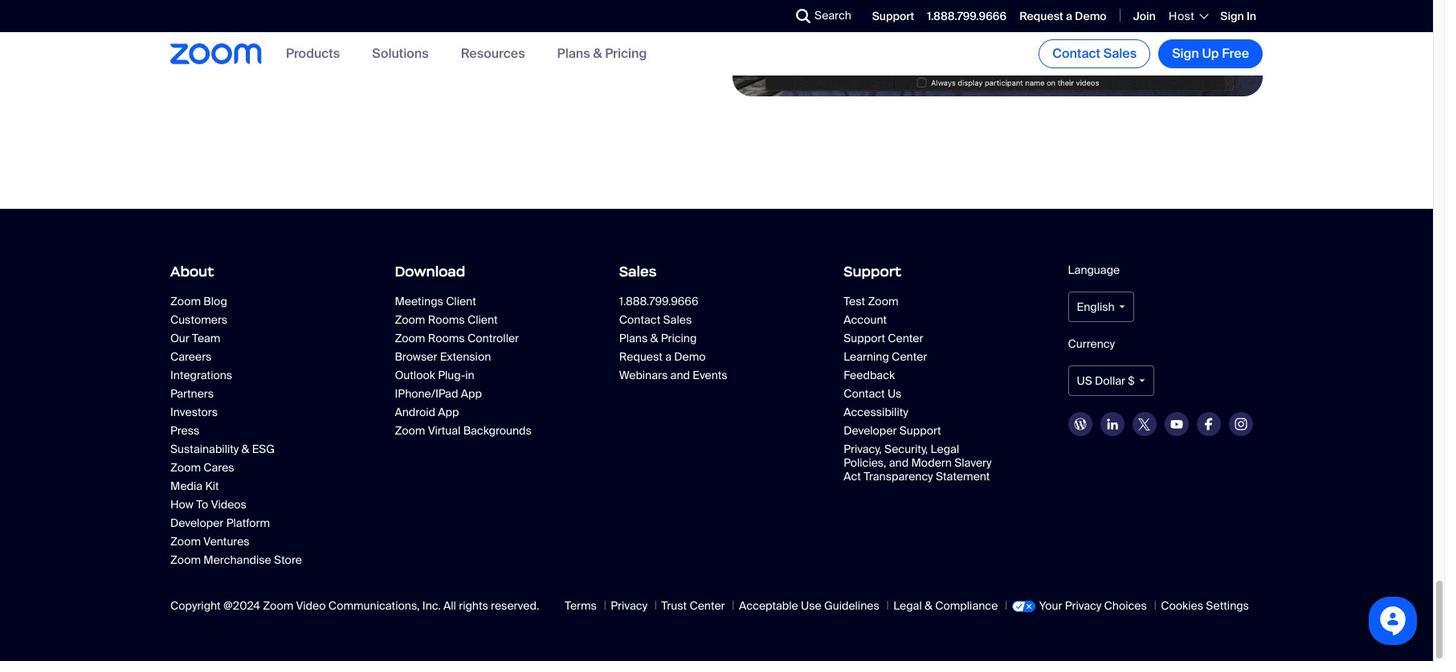 Task type: locate. For each thing, give the bounding box(es) containing it.
a up contact sales
[[1066, 9, 1072, 23]]

0 horizontal spatial settings
[[399, 28, 453, 45]]

the left the fly.
[[642, 28, 661, 45]]

investors link
[[170, 405, 323, 419]]

sales
[[1103, 45, 1137, 62], [619, 263, 657, 281], [663, 313, 692, 327]]

zoom inside test zoom account support center learning center feedback contact us accessibility developer support privacy, security, legal policies, and modern slavery act transparency statement
[[868, 294, 898, 309]]

facebook image
[[1205, 418, 1213, 431]]

2 vertical spatial and
[[889, 456, 909, 470]]

a right during
[[447, 16, 454, 32]]

contact down feedback
[[844, 387, 885, 401]]

events
[[693, 368, 727, 383]]

currency
[[1068, 337, 1115, 351]]

client down meetings client link
[[468, 313, 498, 327]]

0 vertical spatial and
[[459, 28, 482, 45]]

0 horizontal spatial your
[[242, 16, 267, 32]]

1 vertical spatial request
[[619, 350, 663, 364]]

1 vertical spatial demo
[[674, 350, 706, 364]]

1 vertical spatial to
[[196, 497, 208, 512]]

join
[[1133, 9, 1156, 23]]

1 horizontal spatial and
[[670, 368, 690, 383]]

sustainability & esg link
[[170, 442, 323, 456]]

sales down join link
[[1103, 45, 1137, 62]]

0 horizontal spatial contact sales link
[[619, 313, 772, 327]]

0 vertical spatial contact
[[1052, 45, 1100, 62]]

sales up 1.888.799.9666 contact sales plans & pricing request a demo webinars and events
[[619, 263, 657, 281]]

sign left in
[[1220, 9, 1244, 23]]

to left the "touch"
[[170, 16, 184, 32]]

drop down icon image right $ on the bottom right of page
[[1139, 379, 1145, 383]]

how to videos link
[[170, 497, 323, 512]]

1 horizontal spatial pricing
[[661, 331, 697, 346]]

1 vertical spatial sales
[[619, 263, 657, 281]]

legal down developer support link
[[931, 442, 959, 456]]

& up webinars
[[650, 331, 658, 346]]

1 horizontal spatial to
[[196, 497, 208, 512]]

your right up
[[242, 16, 267, 32]]

to inside zoom blog customers our team careers integrations partners investors press sustainability & esg zoom cares media kit how to videos developer platform zoom ventures zoom merchandise store
[[196, 497, 208, 512]]

partners link
[[170, 387, 323, 401]]

0 horizontal spatial 1.888.799.9666 link
[[619, 294, 814, 309]]

demo up webinars and events link
[[674, 350, 706, 364]]

pricing up webinars and events link
[[661, 331, 697, 346]]

privacy left the trust
[[611, 599, 647, 613]]

sales inside 1.888.799.9666 contact sales plans & pricing request a demo webinars and events
[[663, 313, 692, 327]]

easily
[[485, 28, 518, 45]]

drop down icon image inside us dollar $ dropdown button
[[1139, 379, 1145, 383]]

1 horizontal spatial developer
[[844, 424, 897, 438]]

main content
[[0, 0, 1433, 145]]

touch
[[187, 16, 221, 32]]

1 vertical spatial developer
[[170, 516, 224, 530]]

legal
[[931, 442, 959, 456], [893, 599, 922, 613]]

browser
[[395, 350, 437, 364]]

developer inside zoom blog customers our team careers integrations partners investors press sustainability & esg zoom cares media kit how to videos developer platform zoom ventures zoom merchandise store
[[170, 516, 224, 530]]

pricing down arrow
[[605, 45, 647, 62]]

feedback link
[[844, 368, 996, 383]]

our
[[170, 331, 189, 346]]

statement
[[936, 469, 990, 484]]

developer down how
[[170, 516, 224, 530]]

zoom down how
[[170, 534, 201, 549]]

plans & pricing link down upward
[[557, 45, 647, 62]]

client up "zoom rooms client" link
[[446, 294, 476, 309]]

1 vertical spatial sign
[[1172, 45, 1199, 62]]

upward
[[583, 16, 626, 32]]

center up the feedback link
[[892, 350, 927, 364]]

platform
[[226, 516, 270, 530]]

zoom up media
[[170, 460, 201, 475]]

join link
[[1133, 9, 1156, 23]]

demo
[[1075, 9, 1107, 23], [674, 350, 706, 364]]

to
[[199, 28, 211, 45]]

0 horizontal spatial request
[[619, 350, 663, 364]]

0 horizontal spatial drop down icon image
[[1119, 305, 1125, 309]]

dollar
[[1095, 374, 1125, 388]]

store
[[274, 553, 302, 567]]

support link up test zoom link
[[844, 257, 1038, 286]]

1 horizontal spatial 1.888.799.9666 link
[[927, 9, 1007, 23]]

legal right the guidelines
[[893, 599, 922, 613]]

1 horizontal spatial sign
[[1220, 9, 1244, 23]]

plans up webinars
[[619, 331, 648, 346]]

0 vertical spatial client
[[446, 294, 476, 309]]

1 vertical spatial plans
[[619, 331, 648, 346]]

0 horizontal spatial pricing
[[605, 45, 647, 62]]

sign inside "link"
[[1172, 45, 1199, 62]]

contact sales link
[[1039, 39, 1150, 68], [619, 313, 772, 327]]

main content containing to touch up your appearance or lighting during a meeting, click on the upward arrow (^) next to
[[0, 0, 1433, 145]]

0 vertical spatial sign
[[1220, 9, 1244, 23]]

1 horizontal spatial plans
[[619, 331, 648, 346]]

1 vertical spatial legal
[[893, 599, 922, 613]]

1 vertical spatial contact sales link
[[619, 313, 772, 327]]

request a demo link up contact sales
[[1019, 9, 1107, 23]]

1 vertical spatial app
[[438, 405, 459, 419]]

lighting
[[360, 16, 403, 32]]

1 vertical spatial 1.888.799.9666
[[619, 294, 698, 309]]

0 horizontal spatial 1.888.799.9666
[[619, 294, 698, 309]]

1 horizontal spatial contact sales link
[[1039, 39, 1150, 68]]

contact up webinars
[[619, 313, 660, 327]]

search image
[[796, 9, 811, 23], [796, 9, 811, 23]]

2 horizontal spatial contact
[[1052, 45, 1100, 62]]

request up webinars
[[619, 350, 663, 364]]

on right click
[[542, 16, 557, 32]]

to right how
[[196, 497, 208, 512]]

host
[[1169, 9, 1195, 23]]

during
[[406, 16, 444, 32]]

developer inside test zoom account support center learning center feedback contact us accessibility developer support privacy, security, legal policies, and modern slavery act transparency statement
[[844, 424, 897, 438]]

1 vertical spatial pricing
[[661, 331, 697, 346]]

on inside to touch up your appearance or lighting during a meeting, click on the upward arrow (^) next to
[[542, 16, 557, 32]]

legal inside test zoom account support center learning center feedback contact us accessibility developer support privacy, security, legal policies, and modern slavery act transparency statement
[[931, 442, 959, 456]]

contact sales link down sales link
[[619, 313, 772, 327]]

1 vertical spatial 1.888.799.9666 link
[[619, 294, 814, 309]]

app up virtual on the left of page
[[438, 405, 459, 419]]

and inside test zoom account support center learning center feedback contact us accessibility developer support privacy, security, legal policies, and modern slavery act transparency statement
[[889, 456, 909, 470]]

0 horizontal spatial to
[[170, 16, 184, 32]]

security,
[[884, 442, 928, 456]]

app up android app link
[[461, 387, 482, 401]]

zoom up copyright
[[170, 553, 201, 567]]

webinars and events link
[[619, 368, 772, 383]]

sales inside the contact sales link
[[1103, 45, 1137, 62]]

click
[[327, 28, 356, 45]]

0 horizontal spatial and
[[459, 28, 482, 45]]

0 vertical spatial developer
[[844, 424, 897, 438]]

demo up contact sales
[[1075, 9, 1107, 23]]

blog
[[203, 294, 227, 309]]

press
[[170, 424, 200, 438]]

drop down icon image right english at the top right of page
[[1119, 305, 1125, 309]]

support down account
[[844, 331, 885, 346]]

center right the trust
[[690, 599, 725, 613]]

request a demo link for 1.888.799.9666
[[1019, 9, 1107, 23]]

0 horizontal spatial contact
[[619, 313, 660, 327]]

how
[[170, 497, 193, 512]]

0 vertical spatial settings
[[399, 28, 453, 45]]

0 horizontal spatial on
[[542, 16, 557, 32]]

1 horizontal spatial on
[[624, 28, 639, 45]]

0 vertical spatial drop down icon image
[[1119, 305, 1125, 309]]

a up webinars
[[665, 350, 672, 364]]

zoom down meetings
[[395, 313, 425, 327]]

1.888.799.9666
[[927, 9, 1007, 23], [619, 294, 698, 309]]

meetings
[[395, 294, 443, 309]]

sales up webinars and events link
[[663, 313, 692, 327]]

request up contact sales
[[1019, 9, 1063, 23]]

zoom merchandise store link
[[170, 553, 323, 567]]

&
[[593, 45, 602, 62], [650, 331, 658, 346], [241, 442, 249, 456], [925, 599, 932, 613]]

0 vertical spatial request a demo link
[[1019, 9, 1107, 23]]

client
[[446, 294, 476, 309], [468, 313, 498, 327]]

1 vertical spatial and
[[670, 368, 690, 383]]

0 vertical spatial support link
[[872, 9, 914, 23]]

1.888.799.9666 link
[[927, 9, 1007, 23], [619, 294, 814, 309]]

0 vertical spatial sales
[[1103, 45, 1137, 62]]

1 vertical spatial contact
[[619, 313, 660, 327]]

0 vertical spatial plans
[[557, 45, 590, 62]]

0 vertical spatial 1.888.799.9666
[[927, 9, 1007, 23]]

0 horizontal spatial developer
[[170, 516, 224, 530]]

2 vertical spatial sales
[[663, 313, 692, 327]]

linked in image
[[1107, 419, 1118, 430]]

contact inside 1.888.799.9666 contact sales plans & pricing request a demo webinars and events
[[619, 313, 660, 327]]

1 vertical spatial settings
[[1206, 599, 1249, 613]]

or
[[344, 16, 357, 32]]

zoom blog link
[[170, 294, 365, 309]]

contact down "request a demo"
[[1052, 45, 1100, 62]]

zoom
[[170, 294, 201, 309], [868, 294, 898, 309], [395, 313, 425, 327], [395, 331, 425, 346], [395, 424, 425, 438], [170, 460, 201, 475], [170, 534, 201, 549], [170, 553, 201, 567], [263, 599, 293, 613]]

1 horizontal spatial privacy
[[1065, 599, 1102, 613]]

your privacy choices link
[[1012, 599, 1147, 613]]

1 horizontal spatial demo
[[1075, 9, 1107, 23]]

a inside to touch up your appearance or lighting during a meeting, click on the upward arrow (^) next to
[[447, 16, 454, 32]]

2 privacy from the left
[[1065, 599, 1102, 613]]

1 vertical spatial drop down icon image
[[1139, 379, 1145, 383]]

0 horizontal spatial sign
[[1172, 45, 1199, 62]]

instagram image
[[1234, 418, 1247, 431]]

next
[[170, 28, 196, 45]]

0 vertical spatial to
[[170, 16, 184, 32]]

privacy,
[[844, 442, 882, 456]]

rooms
[[428, 313, 465, 327], [428, 331, 465, 346]]

0 horizontal spatial privacy
[[611, 599, 647, 613]]

1 vertical spatial request a demo link
[[619, 350, 772, 364]]

sign for sign up free
[[1172, 45, 1199, 62]]

request a demo link up webinars and events link
[[619, 350, 772, 364]]

0 vertical spatial app
[[461, 387, 482, 401]]

reserved.
[[491, 599, 539, 613]]

developer down accessibility at the bottom of the page
[[844, 424, 897, 438]]

contact inside test zoom account support center learning center feedback contact us accessibility developer support privacy, security, legal policies, and modern slavery act transparency statement
[[844, 387, 885, 401]]

2 horizontal spatial sales
[[1103, 45, 1137, 62]]

contact
[[1052, 45, 1100, 62], [619, 313, 660, 327], [844, 387, 885, 401]]

1 horizontal spatial request a demo link
[[1019, 9, 1107, 23]]

choices
[[1104, 599, 1147, 613]]

press link
[[170, 424, 323, 438]]

adjust
[[521, 28, 557, 45]]

investors
[[170, 405, 218, 419]]

1 horizontal spatial a
[[665, 350, 672, 364]]

1 horizontal spatial drop down icon image
[[1139, 379, 1145, 383]]

rooms up extension
[[428, 331, 465, 346]]

1.888.799.9666 inside 1.888.799.9666 contact sales plans & pricing request a demo webinars and events
[[619, 294, 698, 309]]

1 vertical spatial rooms
[[428, 331, 465, 346]]

zoom down android
[[395, 424, 425, 438]]

start/stop video . click video settings , and easily adjust your video on the fly.
[[214, 28, 679, 45]]

customers link
[[170, 313, 323, 327]]

fly.
[[664, 28, 679, 45]]

the right adjust
[[560, 16, 580, 32]]

ventures
[[203, 534, 250, 549]]

products
[[286, 45, 340, 62]]

to
[[170, 16, 184, 32], [196, 497, 208, 512]]

support link right search
[[872, 9, 914, 23]]

test zoom account support center learning center feedback contact us accessibility developer support privacy, security, legal policies, and modern slavery act transparency statement
[[844, 294, 992, 484]]

on right video
[[624, 28, 639, 45]]

0 horizontal spatial sales
[[619, 263, 657, 281]]

2 vertical spatial contact
[[844, 387, 885, 401]]

plans down upward
[[557, 45, 590, 62]]

privacy right your
[[1065, 599, 1102, 613]]

drop down icon image inside english dropdown button
[[1119, 305, 1125, 309]]

merchandise
[[203, 553, 271, 567]]

rooms up the zoom rooms controller link
[[428, 313, 465, 327]]

language
[[1068, 263, 1120, 277]]

plans & pricing
[[557, 45, 647, 62]]

1 horizontal spatial contact
[[844, 387, 885, 401]]

0 horizontal spatial app
[[438, 405, 459, 419]]

& inside 1.888.799.9666 contact sales plans & pricing request a demo webinars and events
[[650, 331, 658, 346]]

your left video
[[560, 28, 586, 45]]

2 horizontal spatial and
[[889, 456, 909, 470]]

and left "modern"
[[889, 456, 909, 470]]

1 horizontal spatial sales
[[663, 313, 692, 327]]

0 vertical spatial 1.888.799.9666 link
[[927, 9, 1007, 23]]

drop down icon image
[[1119, 305, 1125, 309], [1139, 379, 1145, 383]]

zoom up account
[[868, 294, 898, 309]]

click
[[512, 16, 539, 32]]

english
[[1077, 300, 1115, 314]]

0 vertical spatial legal
[[931, 442, 959, 456]]

plans & pricing link up webinars and events link
[[619, 331, 772, 346]]

0 horizontal spatial the
[[560, 16, 580, 32]]

1 horizontal spatial request
[[1019, 9, 1063, 23]]

host button
[[1169, 9, 1208, 23]]

drop down icon image for english
[[1119, 305, 1125, 309]]

0 horizontal spatial demo
[[674, 350, 706, 364]]

1 horizontal spatial 1.888.799.9666
[[927, 9, 1007, 23]]

contact us link
[[844, 387, 996, 401]]

arrow
[[629, 16, 662, 32]]

videos
[[211, 497, 247, 512]]

cookies
[[1161, 599, 1203, 613]]

0 horizontal spatial legal
[[893, 599, 922, 613]]

up
[[224, 16, 239, 32]]

and left events
[[670, 368, 690, 383]]

plans inside 1.888.799.9666 contact sales plans & pricing request a demo webinars and events
[[619, 331, 648, 346]]

0 horizontal spatial request a demo link
[[619, 350, 772, 364]]

sign left up
[[1172, 45, 1199, 62]]

video left 'click' on the top of the page
[[284, 28, 321, 45]]

0 vertical spatial pricing
[[605, 45, 647, 62]]

contact sales link down "request a demo"
[[1039, 39, 1150, 68]]

1 horizontal spatial legal
[[931, 442, 959, 456]]

the inside to touch up your appearance or lighting during a meeting, click on the upward arrow (^) next to
[[560, 16, 580, 32]]

0 vertical spatial rooms
[[428, 313, 465, 327]]

developer
[[844, 424, 897, 438], [170, 516, 224, 530]]

0 horizontal spatial a
[[447, 16, 454, 32]]

center up learning center link at right
[[888, 331, 923, 346]]

sign up free link
[[1158, 39, 1263, 68]]

zoom right @2024
[[263, 599, 293, 613]]

& left esg
[[241, 442, 249, 456]]

None search field
[[737, 3, 800, 29]]

and right ,
[[459, 28, 482, 45]]



Task type: vqa. For each thing, say whether or not it's contained in the screenshot.
the left Request
yes



Task type: describe. For each thing, give the bounding box(es) containing it.
us
[[887, 387, 902, 401]]

pricing inside 1.888.799.9666 contact sales plans & pricing request a demo webinars and events
[[661, 331, 697, 346]]

to touch up your appearance or lighting during a meeting, click on the upward arrow (^) next to
[[170, 16, 677, 45]]

request inside 1.888.799.9666 contact sales plans & pricing request a demo webinars and events
[[619, 350, 663, 364]]

zoom cares link
[[170, 460, 323, 475]]

a inside 1.888.799.9666 contact sales plans & pricing request a demo webinars and events
[[665, 350, 672, 364]]

1 vertical spatial center
[[892, 350, 927, 364]]

1 vertical spatial plans & pricing link
[[619, 331, 772, 346]]

copyright @2024 zoom video communications, inc. all rights reserved.
[[170, 599, 539, 613]]

1 horizontal spatial settings
[[1206, 599, 1249, 613]]

accessibility link
[[844, 405, 996, 419]]

request a demo
[[1019, 9, 1107, 23]]

sign for sign in
[[1220, 9, 1244, 23]]

1.888.799.9666 for 1.888.799.9666 contact sales plans & pricing request a demo webinars and events
[[619, 294, 698, 309]]

contact sales
[[1052, 45, 1137, 62]]

zoom blog customers our team careers integrations partners investors press sustainability & esg zoom cares media kit how to videos developer platform zoom ventures zoom merchandise store
[[170, 294, 302, 567]]

communications,
[[328, 599, 420, 613]]

2 horizontal spatial a
[[1066, 9, 1072, 23]]

your privacy choices
[[1039, 599, 1147, 613]]

iphone/ipad app link
[[395, 387, 547, 401]]

1 horizontal spatial app
[[461, 387, 482, 401]]

extension
[[440, 350, 491, 364]]

cookies settings
[[1161, 599, 1249, 613]]

support up the test on the right of the page
[[844, 263, 901, 281]]

meetings client zoom rooms client zoom rooms controller browser extension outlook plug-in iphone/ipad app android app zoom virtual backgrounds
[[395, 294, 532, 438]]

all
[[443, 599, 456, 613]]

test zoom link
[[844, 294, 1038, 309]]

1 vertical spatial client
[[468, 313, 498, 327]]

learning
[[844, 350, 889, 364]]

and inside 1.888.799.9666 contact sales plans & pricing request a demo webinars and events
[[670, 368, 690, 383]]

support right search
[[872, 9, 914, 23]]

android app link
[[395, 405, 547, 419]]

demo inside 1.888.799.9666 contact sales plans & pricing request a demo webinars and events
[[674, 350, 706, 364]]

1 horizontal spatial your
[[560, 28, 586, 45]]

solutions button
[[372, 45, 429, 62]]

transparency
[[864, 469, 933, 484]]

drop down icon image for us dollar $
[[1139, 379, 1145, 383]]

privacy link
[[611, 599, 647, 613]]

up
[[1202, 45, 1219, 62]]

inc.
[[422, 599, 441, 613]]

2 vertical spatial center
[[690, 599, 725, 613]]

(^)
[[665, 16, 677, 32]]

search
[[815, 8, 851, 22]]

1.888.799.9666 contact sales plans & pricing request a demo webinars and events
[[619, 294, 727, 383]]

trust center link
[[661, 599, 725, 613]]

sales inside sales link
[[619, 263, 657, 281]]

our team link
[[170, 331, 323, 346]]

and inside 'main content'
[[459, 28, 482, 45]]

0 vertical spatial contact sales link
[[1039, 39, 1150, 68]]

controller
[[468, 331, 519, 346]]

copyright
[[170, 599, 221, 613]]

trust center
[[661, 599, 725, 613]]

video down "store" at the bottom of the page
[[296, 599, 326, 613]]

twitter image
[[1138, 418, 1150, 430]]

backgrounds
[[463, 424, 532, 438]]

outlook plug-in link
[[395, 368, 547, 383]]

team
[[192, 331, 220, 346]]

partners
[[170, 387, 214, 401]]

customers
[[170, 313, 227, 327]]

test
[[844, 294, 865, 309]]

request a demo link for plans & pricing
[[619, 350, 772, 364]]

& down upward
[[593, 45, 602, 62]]

,
[[453, 28, 456, 45]]

zoom rooms client link
[[395, 313, 547, 327]]

1 vertical spatial support link
[[844, 257, 1038, 286]]

legal & compliance link
[[893, 599, 998, 613]]

cares
[[203, 460, 234, 475]]

virtual
[[428, 424, 461, 438]]

media
[[170, 479, 203, 493]]

developer support link
[[844, 424, 996, 438]]

act
[[844, 469, 861, 484]]

1 horizontal spatial the
[[642, 28, 661, 45]]

english button
[[1068, 292, 1134, 322]]

0 horizontal spatial plans
[[557, 45, 590, 62]]

guidelines
[[824, 599, 879, 613]]

careers link
[[170, 350, 323, 364]]

support down accessibility 'link'
[[899, 424, 941, 438]]

zoom logo image
[[170, 44, 262, 64]]

careers
[[170, 350, 212, 364]]

meeting,
[[457, 16, 509, 32]]

in
[[1247, 9, 1256, 23]]

products button
[[286, 45, 340, 62]]

0 vertical spatial center
[[888, 331, 923, 346]]

1.888.799.9666 for 1.888.799.9666
[[927, 9, 1007, 23]]

about link
[[170, 257, 365, 286]]

accessibility
[[844, 405, 908, 419]]

android
[[395, 405, 435, 419]]

legal & compliance
[[893, 599, 998, 613]]

blog image
[[1074, 418, 1086, 431]]

rights
[[459, 599, 488, 613]]

media kit link
[[170, 479, 323, 493]]

to inside to touch up your appearance or lighting during a meeting, click on the upward arrow (^) next to
[[170, 16, 184, 32]]

about
[[170, 263, 214, 281]]

modern
[[911, 456, 952, 470]]

@2024
[[223, 599, 260, 613]]

resources button
[[461, 45, 525, 62]]

sustainability
[[170, 442, 239, 456]]

appearance
[[270, 16, 341, 32]]

1 rooms from the top
[[428, 313, 465, 327]]

0 vertical spatial plans & pricing link
[[557, 45, 647, 62]]

zoom up 'customers'
[[170, 294, 201, 309]]

& left "compliance"
[[925, 599, 932, 613]]

solutions
[[372, 45, 429, 62]]

0 vertical spatial demo
[[1075, 9, 1107, 23]]

youtube image
[[1170, 420, 1183, 429]]

0 vertical spatial request
[[1019, 9, 1063, 23]]

video right or
[[359, 28, 396, 45]]

iphone/ipad
[[395, 387, 458, 401]]

.
[[321, 28, 324, 45]]

learning center link
[[844, 350, 996, 364]]

& inside zoom blog customers our team careers integrations partners investors press sustainability & esg zoom cares media kit how to videos developer platform zoom ventures zoom merchandise store
[[241, 442, 249, 456]]

$
[[1128, 374, 1135, 388]]

2 rooms from the top
[[428, 331, 465, 346]]

sign in
[[1220, 9, 1256, 23]]

1 privacy from the left
[[611, 599, 647, 613]]

integrations link
[[170, 368, 323, 383]]

zoom ventures link
[[170, 534, 323, 549]]

your
[[1039, 599, 1062, 613]]

plug-
[[438, 368, 465, 383]]

download
[[395, 263, 465, 281]]

acceptable use guidelines link
[[739, 599, 879, 613]]

zoom up browser
[[395, 331, 425, 346]]

your inside to touch up your appearance or lighting during a meeting, click on the upward arrow (^) next to
[[242, 16, 267, 32]]



